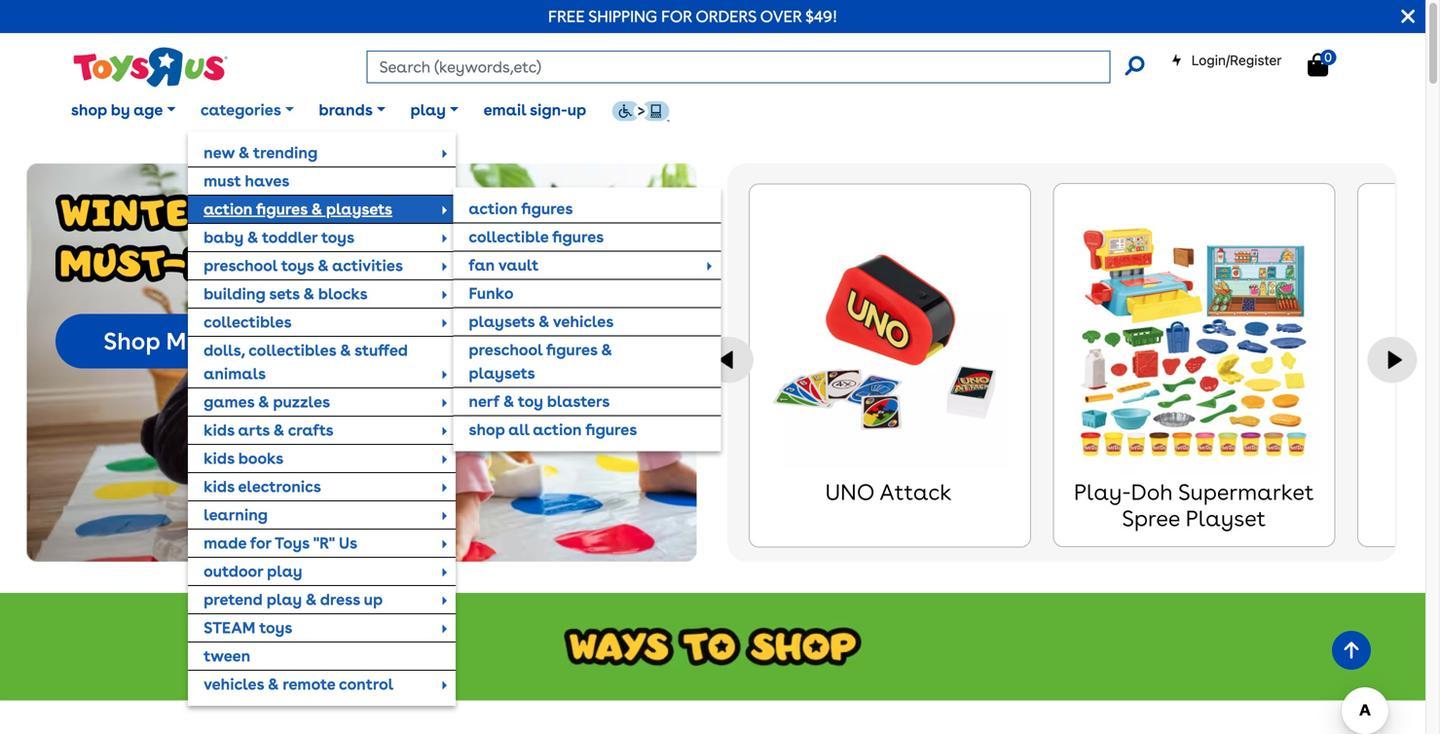 Task type: vqa. For each thing, say whether or not it's contained in the screenshot.
1st Cart from left
no



Task type: describe. For each thing, give the bounding box(es) containing it.
sign-
[[530, 100, 568, 119]]

free shipping for orders over $49! link
[[549, 7, 838, 26]]

new
[[204, 143, 235, 162]]

kids arts & crafts button
[[188, 417, 456, 444]]

action figures link
[[453, 195, 721, 223]]

$49!
[[806, 7, 838, 26]]

figures up collectible
[[522, 199, 573, 218]]

learning button
[[188, 502, 456, 529]]

shop inside dropdown button
[[71, 100, 107, 119]]

building
[[204, 284, 266, 303]]

learning
[[204, 505, 268, 524]]

figures down action figures link
[[553, 227, 604, 246]]

shop must-haves
[[104, 327, 304, 356]]

preschool inside baby & toddler toys preschool toys & activities building sets & blocks collectibles dolls, collectibles & stuffed animals games & puzzles kids arts & crafts kids books kids electronics learning made for toys "r" us outdoor play pretend play & dress up steam toys tween vehicles & remote control
[[204, 256, 278, 275]]

1 kids from the top
[[204, 421, 235, 440]]

collectible figures link
[[453, 224, 721, 251]]

collectibles button
[[188, 309, 456, 336]]

control
[[339, 675, 394, 694]]

games & puzzles button
[[188, 389, 456, 416]]

1 vertical spatial play
[[267, 562, 303, 581]]

made for toys "r" us button
[[188, 530, 456, 557]]

toddler
[[262, 228, 318, 247]]

baby & toddler toys button
[[188, 224, 456, 251]]

twister hero image desktop image
[[27, 163, 697, 562]]

baby & toddler toys preschool toys & activities building sets & blocks collectibles dolls, collectibles & stuffed animals games & puzzles kids arts & crafts kids books kids electronics learning made for toys "r" us outdoor play pretend play & dress up steam toys tween vehicles & remote control
[[204, 228, 408, 694]]

toys r us image
[[72, 45, 228, 89]]

dolls,
[[204, 341, 245, 360]]

& down the funko link
[[539, 312, 550, 331]]

playsets & vehicles link
[[453, 308, 721, 336]]

must haves link
[[188, 167, 456, 195]]

vehicles inside baby & toddler toys preschool toys & activities building sets & blocks collectibles dolls, collectibles & stuffed animals games & puzzles kids arts & crafts kids books kids electronics learning made for toys "r" us outdoor play pretend play & dress up steam toys tween vehicles & remote control
[[204, 675, 264, 694]]

shop
[[104, 327, 160, 356]]

& left stuffed on the top left of the page
[[340, 341, 351, 360]]

login/register button
[[1172, 51, 1282, 70]]

crafts
[[288, 421, 334, 440]]

vault
[[499, 256, 539, 275]]

must-
[[166, 327, 233, 356]]

0 link
[[1308, 50, 1349, 77]]

Enter Keyword or Item No. search field
[[367, 51, 1111, 83]]

haves
[[233, 327, 304, 356]]

2 vertical spatial playsets
[[469, 364, 535, 383]]

by
[[111, 100, 130, 119]]

0 vertical spatial collectibles
[[204, 313, 292, 332]]

action for action figures collectible figures fan vault funko playsets & vehicles preschool figures & playsets nerf & toy blasters shop all action figures
[[469, 199, 518, 218]]

stuffed
[[355, 341, 408, 360]]

fan
[[469, 256, 495, 275]]

for
[[250, 534, 271, 553]]

& down playsets & vehicles link
[[601, 340, 613, 359]]

shop by age
[[71, 100, 163, 119]]

preschool inside action figures collectible figures fan vault funko playsets & vehicles preschool figures & playsets nerf & toy blasters shop all action figures
[[469, 340, 543, 359]]

close button image
[[1402, 6, 1416, 27]]

funko
[[469, 284, 514, 303]]

action figures & playsets button
[[188, 196, 456, 223]]

must
[[204, 171, 241, 190]]

go to previous image
[[705, 337, 754, 384]]

& right baby
[[247, 228, 258, 247]]

categories button
[[188, 86, 307, 134]]

& up arts at the left of page
[[258, 392, 269, 411]]

collectible
[[469, 227, 549, 246]]

kids electronics button
[[188, 473, 456, 501]]

action figures collectible figures fan vault funko playsets & vehicles preschool figures & playsets nerf & toy blasters shop all action figures
[[469, 199, 637, 439]]

1 vertical spatial toys
[[281, 256, 314, 275]]

2 vertical spatial play
[[267, 590, 302, 609]]

2 horizontal spatial action
[[533, 420, 582, 439]]

play button
[[398, 86, 471, 134]]

activities
[[332, 256, 403, 275]]

shop inside action figures collectible figures fan vault funko playsets & vehicles preschool figures & playsets nerf & toy blasters shop all action figures
[[469, 420, 505, 439]]

toy
[[518, 392, 543, 411]]

login/register
[[1192, 52, 1282, 68]]

fan vault button
[[453, 252, 721, 279]]

preschool toys & activities button
[[188, 252, 456, 279]]

animals
[[204, 364, 266, 383]]

shop by category menu
[[188, 131, 721, 706]]

outdoor
[[204, 562, 263, 581]]

haves
[[245, 171, 290, 190]]

all
[[509, 420, 530, 439]]

0 vertical spatial up
[[568, 100, 587, 119]]

nerf & toy blasters link
[[453, 388, 721, 415]]

& inside the action figures & playsets dropdown button
[[311, 200, 322, 219]]

puzzles
[[273, 392, 330, 411]]

over
[[761, 7, 802, 26]]

orders
[[696, 7, 757, 26]]

2 kids from the top
[[204, 449, 235, 468]]

email
[[484, 100, 526, 119]]

dolls, collectibles & stuffed animals button
[[188, 337, 456, 388]]

figures down the nerf & toy blasters link
[[586, 420, 637, 439]]

this icon serves as a link to download the essential accessibility assistive technology app for individuals with physical disabilities. it is featured as part of our commitment to diversity and inclusion. image
[[612, 101, 670, 122]]

categories
[[201, 100, 281, 119]]

1 vertical spatial playsets
[[469, 312, 535, 331]]

& right sets
[[303, 284, 314, 303]]

made
[[204, 534, 247, 553]]



Task type: locate. For each thing, give the bounding box(es) containing it.
brands button
[[307, 86, 398, 134]]

figures up toddler
[[256, 200, 308, 219]]

action inside dropdown button
[[204, 200, 253, 219]]

up right the dress
[[364, 590, 383, 609]]

tween
[[204, 647, 251, 666]]

arts
[[238, 421, 270, 440]]

action figures & playsets
[[204, 200, 393, 219]]

0 vertical spatial kids
[[204, 421, 235, 440]]

& left toy
[[503, 392, 514, 411]]

baby
[[204, 228, 244, 247]]

action for action figures & playsets
[[204, 200, 253, 219]]

0 horizontal spatial vehicles
[[204, 675, 264, 694]]

"r"
[[314, 534, 335, 553]]

0
[[1325, 50, 1333, 65]]

None search field
[[367, 51, 1145, 83]]

up left this icon serves as a link to download the essential accessibility assistive technology app for individuals with physical disabilities. it is featured as part of our commitment to diversity and inclusion.
[[568, 100, 587, 119]]

electronics
[[238, 477, 321, 496]]

for
[[662, 7, 692, 26]]

toys down toddler
[[281, 256, 314, 275]]

up inside baby & toddler toys preschool toys & activities building sets & blocks collectibles dolls, collectibles & stuffed animals games & puzzles kids arts & crafts kids books kids electronics learning made for toys "r" us outdoor play pretend play & dress up steam toys tween vehicles & remote control
[[364, 590, 383, 609]]

0 vertical spatial shop
[[71, 100, 107, 119]]

go to next image
[[1368, 337, 1418, 384]]

preschool up building
[[204, 256, 278, 275]]

figures inside dropdown button
[[256, 200, 308, 219]]

0 horizontal spatial action
[[204, 200, 253, 219]]

age
[[134, 100, 163, 119]]

email sign-up
[[484, 100, 587, 119]]

shop down nerf at the left of the page
[[469, 420, 505, 439]]

steam toys button
[[188, 615, 456, 642]]

0 vertical spatial toys
[[321, 228, 355, 247]]

0 horizontal spatial preschool
[[204, 256, 278, 275]]

ways to shop image
[[0, 593, 1426, 701]]

1 vertical spatial vehicles
[[204, 675, 264, 694]]

brands
[[319, 100, 373, 119]]

& down the must haves link
[[311, 200, 322, 219]]

1 horizontal spatial preschool
[[469, 340, 543, 359]]

outdoor play button
[[188, 558, 456, 585]]

shopping bag image
[[1308, 53, 1329, 76]]

nerf
[[469, 392, 500, 411]]

kids books button
[[188, 445, 456, 472]]

shop
[[71, 100, 107, 119], [469, 420, 505, 439]]

play
[[411, 100, 446, 119], [267, 562, 303, 581], [267, 590, 302, 609]]

menu bar
[[58, 76, 1426, 706]]

1 horizontal spatial up
[[568, 100, 587, 119]]

sets
[[269, 284, 300, 303]]

toys
[[321, 228, 355, 247], [281, 256, 314, 275], [259, 618, 293, 637]]

kids up learning
[[204, 477, 235, 496]]

0 horizontal spatial up
[[364, 590, 383, 609]]

collectibles down building
[[204, 313, 292, 332]]

1 vertical spatial up
[[364, 590, 383, 609]]

action
[[469, 199, 518, 218], [204, 200, 253, 219], [533, 420, 582, 439]]

0 vertical spatial playsets
[[326, 200, 393, 219]]

funko link
[[453, 280, 721, 307]]

kids left books
[[204, 449, 235, 468]]

trending
[[253, 143, 318, 162]]

playsets up nerf at the left of the page
[[469, 364, 535, 383]]

play down toys
[[267, 562, 303, 581]]

action up collectible
[[469, 199, 518, 218]]

action down blasters in the bottom left of the page
[[533, 420, 582, 439]]

remote
[[283, 675, 336, 694]]

kids
[[204, 421, 235, 440], [204, 449, 235, 468], [204, 477, 235, 496]]

free shipping for orders over $49!
[[549, 7, 838, 26]]

1 vertical spatial shop
[[469, 420, 505, 439]]

books
[[238, 449, 284, 468]]

1 vertical spatial collectibles
[[249, 341, 336, 360]]

preschool
[[204, 256, 278, 275], [469, 340, 543, 359]]

new & trending button
[[188, 139, 456, 166]]

playsets inside dropdown button
[[326, 200, 393, 219]]

& down baby & toddler toys "popup button"
[[318, 256, 329, 275]]

blocks
[[318, 284, 368, 303]]

1 horizontal spatial shop
[[469, 420, 505, 439]]

free
[[549, 7, 585, 26]]

figures
[[522, 199, 573, 218], [256, 200, 308, 219], [553, 227, 604, 246], [546, 340, 598, 359], [586, 420, 637, 439]]

& inside the new & trending must haves
[[238, 143, 250, 162]]

vehicles inside action figures collectible figures fan vault funko playsets & vehicles preschool figures & playsets nerf & toy blasters shop all action figures
[[553, 312, 614, 331]]

0 horizontal spatial shop
[[71, 100, 107, 119]]

playsets down funko
[[469, 312, 535, 331]]

1 horizontal spatial action
[[469, 199, 518, 218]]

& left remote
[[268, 675, 279, 694]]

building sets & blocks button
[[188, 280, 456, 308]]

pretend
[[204, 590, 263, 609]]

toys
[[275, 534, 310, 553]]

vehicles down tween in the left of the page
[[204, 675, 264, 694]]

& left the dress
[[306, 590, 317, 609]]

0 vertical spatial play
[[411, 100, 446, 119]]

2 vertical spatial toys
[[259, 618, 293, 637]]

kids down games
[[204, 421, 235, 440]]

games
[[204, 392, 255, 411]]

& right new
[[238, 143, 250, 162]]

blasters
[[547, 392, 610, 411]]

collectibles
[[204, 313, 292, 332], [249, 341, 336, 360]]

& right arts at the left of page
[[273, 421, 285, 440]]

3 kids from the top
[[204, 477, 235, 496]]

2 vertical spatial kids
[[204, 477, 235, 496]]

vehicles down the funko link
[[553, 312, 614, 331]]

tween link
[[188, 643, 456, 670]]

1 vertical spatial preschool
[[469, 340, 543, 359]]

steam
[[204, 618, 256, 637]]

us
[[339, 534, 358, 553]]

1 vertical spatial kids
[[204, 449, 235, 468]]

action up baby
[[204, 200, 253, 219]]

shop left by
[[71, 100, 107, 119]]

menu bar containing shop by age
[[58, 76, 1426, 706]]

toys down the action figures & playsets dropdown button
[[321, 228, 355, 247]]

0 vertical spatial preschool
[[204, 256, 278, 275]]

1 horizontal spatial vehicles
[[553, 312, 614, 331]]

pretend play & dress up button
[[188, 586, 456, 614]]

new & trending must haves
[[204, 143, 318, 190]]

play down 'outdoor play' popup button
[[267, 590, 302, 609]]

figures down playsets & vehicles link
[[546, 340, 598, 359]]

vehicles & remote control button
[[188, 671, 456, 698]]

shop by age button
[[58, 86, 188, 134]]

play right brands dropdown button at left top
[[411, 100, 446, 119]]

dress
[[320, 590, 360, 609]]

&
[[238, 143, 250, 162], [311, 200, 322, 219], [247, 228, 258, 247], [318, 256, 329, 275], [303, 284, 314, 303], [539, 312, 550, 331], [601, 340, 613, 359], [340, 341, 351, 360], [503, 392, 514, 411], [258, 392, 269, 411], [273, 421, 285, 440], [306, 590, 317, 609], [268, 675, 279, 694]]

collectibles down the collectibles popup button
[[249, 341, 336, 360]]

playsets
[[326, 200, 393, 219], [469, 312, 535, 331], [469, 364, 535, 383]]

preschool figures & playsets link
[[453, 337, 721, 387]]

shipping
[[589, 7, 658, 26]]

playsets down the must haves link
[[326, 200, 393, 219]]

action-figures-and-playsets menu
[[453, 187, 721, 451]]

winter must haves image
[[56, 194, 318, 282]]

preschool up nerf at the left of the page
[[469, 340, 543, 359]]

0 vertical spatial vehicles
[[553, 312, 614, 331]]

shop all action figures link
[[453, 416, 721, 444]]

email sign-up link
[[471, 86, 599, 134]]

play inside play dropdown button
[[411, 100, 446, 119]]

toys right steam
[[259, 618, 293, 637]]



